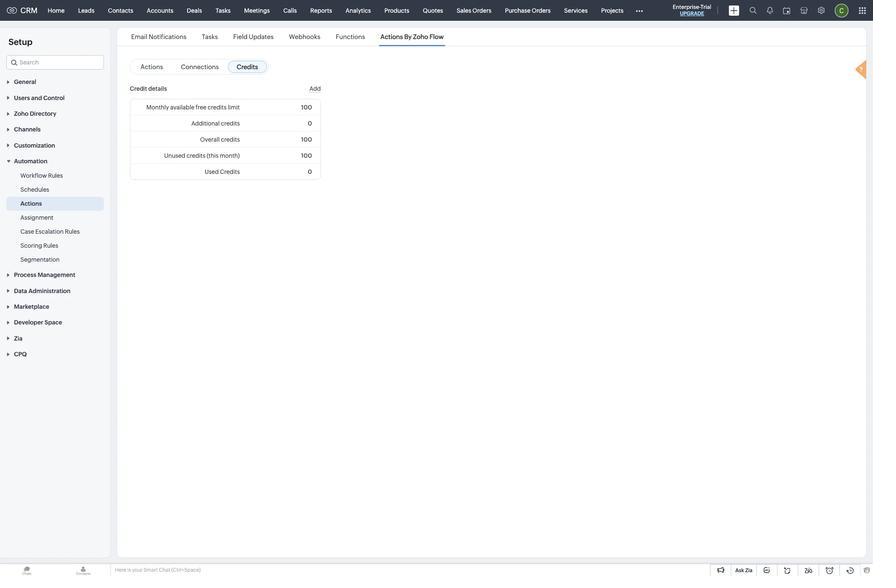 Task type: vqa. For each thing, say whether or not it's contained in the screenshot.
additional credits
yes



Task type: locate. For each thing, give the bounding box(es) containing it.
contacts
[[108, 7, 133, 14]]

1 orders from the left
[[473, 7, 492, 14]]

accounts link
[[140, 0, 180, 21]]

credits down limit on the left top
[[221, 120, 240, 127]]

2 vertical spatial actions
[[20, 201, 42, 207]]

actions up 'credit details'
[[141, 63, 163, 71]]

actions by zoho flow link
[[379, 33, 445, 40]]

case escalation rules link
[[20, 228, 80, 236]]

tasks link right deals at the left of the page
[[209, 0, 238, 21]]

Other Modules field
[[631, 4, 649, 17]]

customization
[[14, 142, 55, 149]]

users and control
[[14, 95, 65, 101]]

tasks link down deals at the left of the page
[[201, 33, 219, 40]]

assignment
[[20, 215, 53, 221]]

tasks down deals at the left of the page
[[202, 33, 218, 40]]

1 vertical spatial 0
[[308, 169, 312, 175]]

2 horizontal spatial actions
[[381, 33, 403, 40]]

scoring
[[20, 243, 42, 249]]

deals
[[187, 7, 202, 14]]

(ctrl+space)
[[171, 568, 201, 574]]

rules for scoring rules
[[43, 243, 58, 249]]

100 for credits
[[301, 104, 312, 111]]

1 horizontal spatial zia
[[746, 568, 753, 574]]

0 horizontal spatial actions
[[20, 201, 42, 207]]

data administration button
[[0, 283, 110, 299]]

0 vertical spatial credits
[[237, 63, 258, 71]]

leads link
[[71, 0, 101, 21]]

100
[[301, 104, 312, 111], [301, 136, 312, 143], [301, 152, 312, 159]]

zoho
[[413, 33, 429, 40], [14, 110, 29, 117]]

0 vertical spatial tasks
[[216, 7, 231, 14]]

general button
[[0, 74, 110, 90]]

1 horizontal spatial orders
[[532, 7, 551, 14]]

actions inside tab
[[141, 63, 163, 71]]

purchase orders link
[[499, 0, 558, 21]]

0 vertical spatial actions
[[381, 33, 403, 40]]

rules down case escalation rules
[[43, 243, 58, 249]]

signals element
[[762, 0, 779, 21]]

actions inside list
[[381, 33, 403, 40]]

automation button
[[0, 153, 110, 169]]

credits left (this
[[187, 152, 206, 159]]

quotes link
[[416, 0, 450, 21]]

orders
[[473, 7, 492, 14], [532, 7, 551, 14]]

tasks link
[[209, 0, 238, 21], [201, 33, 219, 40]]

deals link
[[180, 0, 209, 21]]

cpq button
[[0, 347, 110, 362]]

credits
[[237, 63, 258, 71], [220, 169, 240, 175]]

actions down schedules
[[20, 201, 42, 207]]

list containing email notifications
[[124, 28, 452, 46]]

actions inside automation region
[[20, 201, 42, 207]]

administration
[[28, 288, 71, 295]]

1 vertical spatial rules
[[65, 229, 80, 235]]

home link
[[41, 0, 71, 21]]

channels
[[14, 126, 41, 133]]

developer space button
[[0, 315, 110, 331]]

zoho down users
[[14, 110, 29, 117]]

rules down automation dropdown button at the left
[[48, 172, 63, 179]]

0 horizontal spatial zoho
[[14, 110, 29, 117]]

zoho right by on the top
[[413, 33, 429, 40]]

general
[[14, 79, 36, 86]]

credits right free
[[208, 104, 227, 111]]

2 0 from the top
[[308, 169, 312, 175]]

calls link
[[277, 0, 304, 21]]

2 100 from the top
[[301, 136, 312, 143]]

process management button
[[0, 267, 110, 283]]

0
[[308, 120, 312, 127], [308, 169, 312, 175]]

1 horizontal spatial actions
[[141, 63, 163, 71]]

workflow rules link
[[20, 172, 63, 180]]

1 vertical spatial actions
[[141, 63, 163, 71]]

available
[[170, 104, 195, 111]]

0 vertical spatial 100
[[301, 104, 312, 111]]

0 horizontal spatial zia
[[14, 335, 22, 342]]

100 for month)
[[301, 152, 312, 159]]

1 vertical spatial 100
[[301, 136, 312, 143]]

zia right ask
[[746, 568, 753, 574]]

purchase
[[505, 7, 531, 14]]

assignment link
[[20, 214, 53, 222]]

orders right purchase
[[532, 7, 551, 14]]

data administration
[[14, 288, 71, 295]]

orders inside "link"
[[532, 7, 551, 14]]

projects link
[[595, 0, 631, 21]]

management
[[38, 272, 75, 279]]

0 vertical spatial 0
[[308, 120, 312, 127]]

credits up month)
[[221, 136, 240, 143]]

1 horizontal spatial zoho
[[413, 33, 429, 40]]

segmentation link
[[20, 256, 60, 264]]

2 vertical spatial rules
[[43, 243, 58, 249]]

users
[[14, 95, 30, 101]]

developer
[[14, 320, 43, 326]]

1 vertical spatial zoho
[[14, 110, 29, 117]]

space
[[45, 320, 62, 326]]

projects
[[602, 7, 624, 14]]

credits for overall credits
[[221, 136, 240, 143]]

meetings
[[244, 7, 270, 14]]

1 100 from the top
[[301, 104, 312, 111]]

monthly available free credits limit
[[146, 104, 240, 111]]

zia
[[14, 335, 22, 342], [746, 568, 753, 574]]

marketplace button
[[0, 299, 110, 315]]

rules right escalation
[[65, 229, 80, 235]]

crm link
[[7, 6, 38, 15]]

orders right sales at the right top of the page
[[473, 7, 492, 14]]

add
[[310, 85, 321, 92]]

1 0 from the top
[[308, 120, 312, 127]]

schedules
[[20, 186, 49, 193]]

list
[[124, 28, 452, 46]]

overall
[[200, 136, 220, 143]]

1 vertical spatial tasks
[[202, 33, 218, 40]]

tasks right deals at the left of the page
[[216, 7, 231, 14]]

enterprise-
[[673, 4, 701, 10]]

connections tab
[[172, 60, 228, 73]]

home
[[48, 7, 65, 14]]

field updates
[[233, 33, 274, 40]]

None field
[[6, 55, 104, 70]]

contacts link
[[101, 0, 140, 21]]

field
[[233, 33, 248, 40]]

credits
[[208, 104, 227, 111], [221, 120, 240, 127], [221, 136, 240, 143], [187, 152, 206, 159]]

scoring rules
[[20, 243, 58, 249]]

0 vertical spatial zia
[[14, 335, 22, 342]]

connections
[[181, 63, 219, 71]]

0 horizontal spatial orders
[[473, 7, 492, 14]]

rules for workflow rules
[[48, 172, 63, 179]]

escalation
[[35, 229, 64, 235]]

credits down month)
[[220, 169, 240, 175]]

tasks
[[216, 7, 231, 14], [202, 33, 218, 40]]

1 vertical spatial zia
[[746, 568, 753, 574]]

here is your smart chat (ctrl+space)
[[115, 568, 201, 574]]

rules
[[48, 172, 63, 179], [65, 229, 80, 235], [43, 243, 58, 249]]

profile element
[[830, 0, 854, 21]]

zia inside dropdown button
[[14, 335, 22, 342]]

marketplace
[[14, 304, 49, 311]]

search element
[[745, 0, 762, 21]]

sales orders link
[[450, 0, 499, 21]]

tab list
[[130, 59, 269, 75]]

credits down field updates on the top of the page
[[237, 63, 258, 71]]

chats image
[[0, 565, 54, 577]]

actions left by on the top
[[381, 33, 403, 40]]

actions for actions tab
[[141, 63, 163, 71]]

setup
[[8, 37, 33, 47]]

2 orders from the left
[[532, 7, 551, 14]]

month)
[[220, 152, 240, 159]]

zia up cpq
[[14, 335, 22, 342]]

webhooks
[[289, 33, 321, 40]]

0 vertical spatial zoho
[[413, 33, 429, 40]]

2 vertical spatial 100
[[301, 152, 312, 159]]

0 vertical spatial rules
[[48, 172, 63, 179]]

zoho inside list
[[413, 33, 429, 40]]

3 100 from the top
[[301, 152, 312, 159]]

cpq
[[14, 351, 27, 358]]



Task type: describe. For each thing, give the bounding box(es) containing it.
zoho inside dropdown button
[[14, 110, 29, 117]]

unused
[[164, 152, 185, 159]]

and
[[31, 95, 42, 101]]

services link
[[558, 0, 595, 21]]

zoho directory button
[[0, 106, 110, 121]]

email notifications
[[131, 33, 187, 40]]

create menu element
[[724, 0, 745, 21]]

notifications
[[149, 33, 187, 40]]

credits inside tab
[[237, 63, 258, 71]]

is
[[127, 568, 131, 574]]

signals image
[[768, 7, 773, 14]]

purchase orders
[[505, 7, 551, 14]]

0 vertical spatial tasks link
[[209, 0, 238, 21]]

quotes
[[423, 7, 443, 14]]

tasks inside list
[[202, 33, 218, 40]]

leads
[[78, 7, 95, 14]]

create menu image
[[729, 5, 740, 16]]

reports
[[311, 7, 332, 14]]

workflow rules
[[20, 172, 63, 179]]

analytics
[[346, 7, 371, 14]]

additional
[[191, 120, 220, 127]]

control
[[43, 95, 65, 101]]

by
[[405, 33, 412, 40]]

functions link
[[335, 33, 367, 40]]

chat
[[159, 568, 170, 574]]

workflow
[[20, 172, 47, 179]]

analytics link
[[339, 0, 378, 21]]

1 vertical spatial credits
[[220, 169, 240, 175]]

details
[[148, 85, 167, 92]]

0 for additional credits
[[308, 120, 312, 127]]

trial
[[701, 4, 712, 10]]

email
[[131, 33, 147, 40]]

case escalation rules
[[20, 229, 80, 235]]

used credits
[[205, 169, 240, 175]]

process
[[14, 272, 36, 279]]

unused credits (this month)
[[164, 152, 240, 159]]

orders for sales orders
[[473, 7, 492, 14]]

case
[[20, 229, 34, 235]]

webhooks link
[[288, 33, 322, 40]]

updates
[[249, 33, 274, 40]]

calendar image
[[784, 7, 791, 14]]

actions by zoho flow
[[381, 33, 444, 40]]

zia button
[[0, 331, 110, 347]]

used
[[205, 169, 219, 175]]

rules inside 'link'
[[65, 229, 80, 235]]

schedules link
[[20, 186, 49, 194]]

actions for actions by zoho flow
[[381, 33, 403, 40]]

meetings link
[[238, 0, 277, 21]]

free
[[196, 104, 207, 111]]

developer space
[[14, 320, 62, 326]]

tab list containing actions
[[130, 59, 269, 75]]

credit details
[[130, 85, 167, 92]]

upgrade
[[680, 11, 705, 17]]

calls
[[284, 7, 297, 14]]

credits tab
[[228, 60, 267, 73]]

Search text field
[[7, 56, 104, 69]]

accounts
[[147, 7, 173, 14]]

actions link
[[20, 200, 42, 208]]

orders for purchase orders
[[532, 7, 551, 14]]

credit
[[130, 85, 147, 92]]

automation region
[[0, 169, 110, 267]]

customization button
[[0, 137, 110, 153]]

ask
[[736, 568, 745, 574]]

flow
[[430, 33, 444, 40]]

help icon image
[[854, 59, 871, 82]]

zoho directory
[[14, 110, 56, 117]]

products
[[385, 7, 410, 14]]

overall credits
[[200, 136, 240, 143]]

your
[[132, 568, 143, 574]]

here
[[115, 568, 126, 574]]

sales
[[457, 7, 472, 14]]

directory
[[30, 110, 56, 117]]

scoring rules link
[[20, 242, 58, 250]]

crm
[[20, 6, 38, 15]]

credits for additional credits
[[221, 120, 240, 127]]

search image
[[750, 7, 757, 14]]

smart
[[144, 568, 158, 574]]

credits for unused credits (this month)
[[187, 152, 206, 159]]

(this
[[207, 152, 219, 159]]

profile image
[[835, 4, 849, 17]]

segmentation
[[20, 257, 60, 263]]

email notifications link
[[130, 33, 188, 40]]

0 for used credits
[[308, 169, 312, 175]]

users and control button
[[0, 90, 110, 106]]

actions tab
[[132, 60, 172, 73]]

automation
[[14, 158, 47, 165]]

enterprise-trial upgrade
[[673, 4, 712, 17]]

contacts image
[[56, 565, 110, 577]]

process management
[[14, 272, 75, 279]]

limit
[[228, 104, 240, 111]]

1 vertical spatial tasks link
[[201, 33, 219, 40]]



